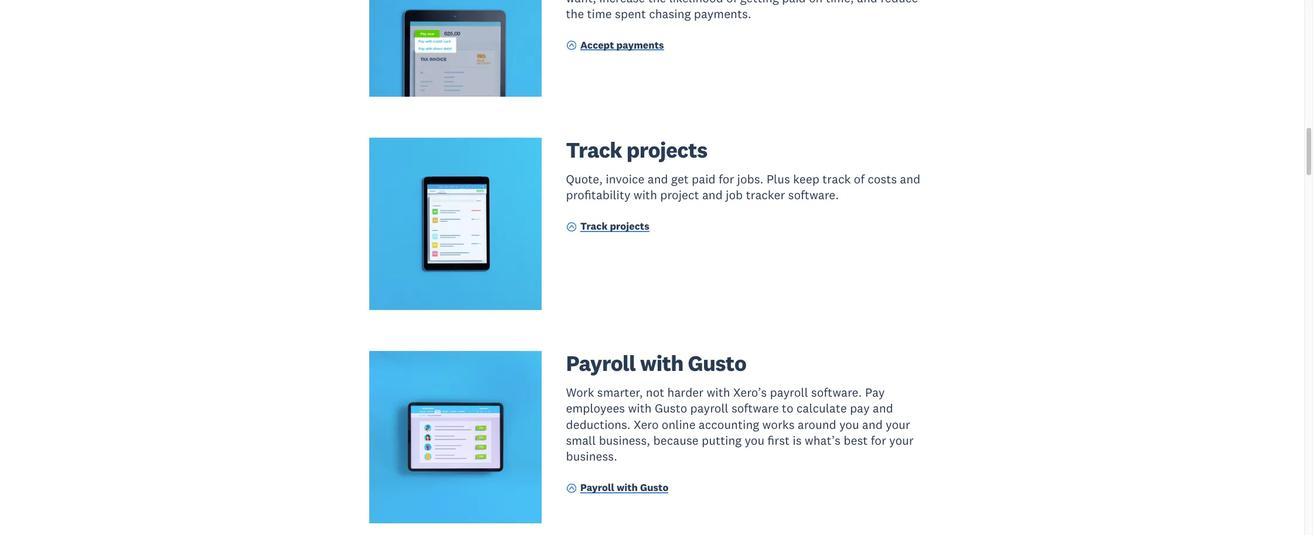Task type: locate. For each thing, give the bounding box(es) containing it.
1 vertical spatial track
[[581, 220, 608, 233]]

2 vertical spatial gusto
[[641, 482, 669, 495]]

0 vertical spatial projects
[[627, 136, 708, 164]]

harder
[[668, 385, 704, 401]]

payroll down business.
[[581, 482, 615, 495]]

because
[[654, 433, 699, 449]]

for right best
[[871, 433, 887, 449]]

small
[[566, 433, 596, 449]]

payroll with gusto
[[566, 350, 747, 377], [581, 482, 669, 495]]

putting
[[702, 433, 742, 449]]

software. up calculate
[[812, 385, 863, 401]]

you up best
[[840, 417, 860, 433]]

payroll up the to
[[770, 385, 809, 401]]

track up quote,
[[566, 136, 623, 164]]

for
[[719, 171, 735, 187], [871, 433, 887, 449]]

payroll with gusto button
[[566, 481, 669, 497]]

work
[[566, 385, 595, 401]]

gusto down because
[[641, 482, 669, 495]]

accounting
[[699, 417, 760, 433]]

pay
[[866, 385, 885, 401]]

track projects
[[566, 136, 708, 164], [581, 220, 650, 233]]

software
[[732, 401, 779, 417]]

software. down keep
[[789, 187, 840, 203]]

online
[[662, 417, 696, 433]]

gusto inside work smarter, not harder with xero's payroll software. pay employees with gusto payroll software to calculate pay and deductions. xero online accounting works around you and your small business, because putting you first is what's best for your business.
[[655, 401, 688, 417]]

payroll up accounting at the bottom of page
[[691, 401, 729, 417]]

0 vertical spatial payroll with gusto
[[566, 350, 747, 377]]

1 vertical spatial for
[[871, 433, 887, 449]]

paid
[[692, 171, 716, 187]]

track
[[566, 136, 623, 164], [581, 220, 608, 233]]

xero's
[[734, 385, 767, 401]]

payroll with gusto down business.
[[581, 482, 669, 495]]

for up "job"
[[719, 171, 735, 187]]

with down the invoice
[[634, 187, 658, 203]]

payments
[[617, 39, 664, 52]]

gusto up 'harder'
[[688, 350, 747, 377]]

gusto
[[688, 350, 747, 377], [655, 401, 688, 417], [641, 482, 669, 495]]

job
[[726, 187, 743, 203]]

0 horizontal spatial for
[[719, 171, 735, 187]]

and
[[648, 171, 669, 187], [901, 171, 921, 187], [703, 187, 723, 203], [873, 401, 894, 417], [863, 417, 883, 433]]

projects down "profitability"
[[610, 220, 650, 233]]

your
[[886, 417, 911, 433], [890, 433, 914, 449]]

track projects down "profitability"
[[581, 220, 650, 233]]

1 horizontal spatial you
[[840, 417, 860, 433]]

1 horizontal spatial for
[[871, 433, 887, 449]]

jobs.
[[738, 171, 764, 187]]

projects
[[627, 136, 708, 164], [610, 220, 650, 233]]

projects up get
[[627, 136, 708, 164]]

business.
[[566, 449, 618, 465]]

gusto up online
[[655, 401, 688, 417]]

you left the first
[[745, 433, 765, 449]]

you
[[840, 417, 860, 433], [745, 433, 765, 449]]

quote, invoice and get paid for jobs. plus keep track of costs and profitability with project and job tracker software.
[[566, 171, 921, 203]]

track projects up the invoice
[[566, 136, 708, 164]]

1 vertical spatial gusto
[[655, 401, 688, 417]]

best
[[844, 433, 868, 449]]

1 vertical spatial projects
[[610, 220, 650, 233]]

business,
[[599, 433, 651, 449]]

accept payments
[[581, 39, 664, 52]]

track inside button
[[581, 220, 608, 233]]

software. inside work smarter, not harder with xero's payroll software. pay employees with gusto payroll software to calculate pay and deductions. xero online accounting works around you and your small business, because putting you first is what's best for your business.
[[812, 385, 863, 401]]

track down "profitability"
[[581, 220, 608, 233]]

payroll up smarter,
[[566, 350, 636, 377]]

0 vertical spatial software.
[[789, 187, 840, 203]]

1 vertical spatial payroll
[[581, 482, 615, 495]]

software.
[[789, 187, 840, 203], [812, 385, 863, 401]]

1 vertical spatial you
[[745, 433, 765, 449]]

keep
[[794, 171, 820, 187]]

payroll with gusto inside button
[[581, 482, 669, 495]]

what's
[[805, 433, 841, 449]]

0 vertical spatial for
[[719, 171, 735, 187]]

0 vertical spatial payroll
[[566, 350, 636, 377]]

1 vertical spatial payroll with gusto
[[581, 482, 669, 495]]

track projects button
[[566, 220, 650, 236]]

payroll
[[566, 350, 636, 377], [581, 482, 615, 495]]

with
[[634, 187, 658, 203], [640, 350, 684, 377], [707, 385, 731, 401], [629, 401, 652, 417], [617, 482, 638, 495]]

payroll inside button
[[581, 482, 615, 495]]

project
[[661, 187, 700, 203]]

payroll with gusto up not
[[566, 350, 747, 377]]

payroll
[[770, 385, 809, 401], [691, 401, 729, 417]]

with down business,
[[617, 482, 638, 495]]

1 vertical spatial software.
[[812, 385, 863, 401]]

tracker
[[746, 187, 786, 203]]

gusto inside button
[[641, 482, 669, 495]]

0 horizontal spatial payroll
[[691, 401, 729, 417]]

get
[[672, 171, 689, 187]]

1 vertical spatial track projects
[[581, 220, 650, 233]]

accept payments button
[[566, 38, 664, 54]]

plus
[[767, 171, 791, 187]]



Task type: describe. For each thing, give the bounding box(es) containing it.
for inside work smarter, not harder with xero's payroll software. pay employees with gusto payroll software to calculate pay and deductions. xero online accounting works around you and your small business, because putting you first is what's best for your business.
[[871, 433, 887, 449]]

pay
[[851, 401, 870, 417]]

xero
[[634, 417, 659, 433]]

is
[[793, 433, 802, 449]]

calculate
[[797, 401, 847, 417]]

with up not
[[640, 350, 684, 377]]

0 vertical spatial track projects
[[566, 136, 708, 164]]

employees
[[566, 401, 625, 417]]

profitability
[[566, 187, 631, 203]]

not
[[646, 385, 665, 401]]

0 vertical spatial your
[[886, 417, 911, 433]]

with left xero's
[[707, 385, 731, 401]]

0 vertical spatial gusto
[[688, 350, 747, 377]]

to
[[782, 401, 794, 417]]

1 vertical spatial your
[[890, 433, 914, 449]]

smarter,
[[598, 385, 643, 401]]

quote,
[[566, 171, 603, 187]]

software. inside the quote, invoice and get paid for jobs. plus keep track of costs and profitability with project and job tracker software.
[[789, 187, 840, 203]]

of
[[854, 171, 865, 187]]

costs
[[868, 171, 898, 187]]

around
[[798, 417, 837, 433]]

first
[[768, 433, 790, 449]]

for inside the quote, invoice and get paid for jobs. plus keep track of costs and profitability with project and job tracker software.
[[719, 171, 735, 187]]

1 horizontal spatial payroll
[[770, 385, 809, 401]]

with up xero
[[629, 401, 652, 417]]

track
[[823, 171, 851, 187]]

0 vertical spatial you
[[840, 417, 860, 433]]

track projects inside button
[[581, 220, 650, 233]]

works
[[763, 417, 795, 433]]

deductions.
[[566, 417, 631, 433]]

projects inside track projects button
[[610, 220, 650, 233]]

with inside the quote, invoice and get paid for jobs. plus keep track of costs and profitability with project and job tracker software.
[[634, 187, 658, 203]]

0 horizontal spatial you
[[745, 433, 765, 449]]

work smarter, not harder with xero's payroll software. pay employees with gusto payroll software to calculate pay and deductions. xero online accounting works around you and your small business, because putting you first is what's best for your business.
[[566, 385, 914, 465]]

0 vertical spatial track
[[566, 136, 623, 164]]

with inside button
[[617, 482, 638, 495]]

invoice
[[606, 171, 645, 187]]

accept
[[581, 39, 614, 52]]



Task type: vqa. For each thing, say whether or not it's contained in the screenshot.
topmost for
yes



